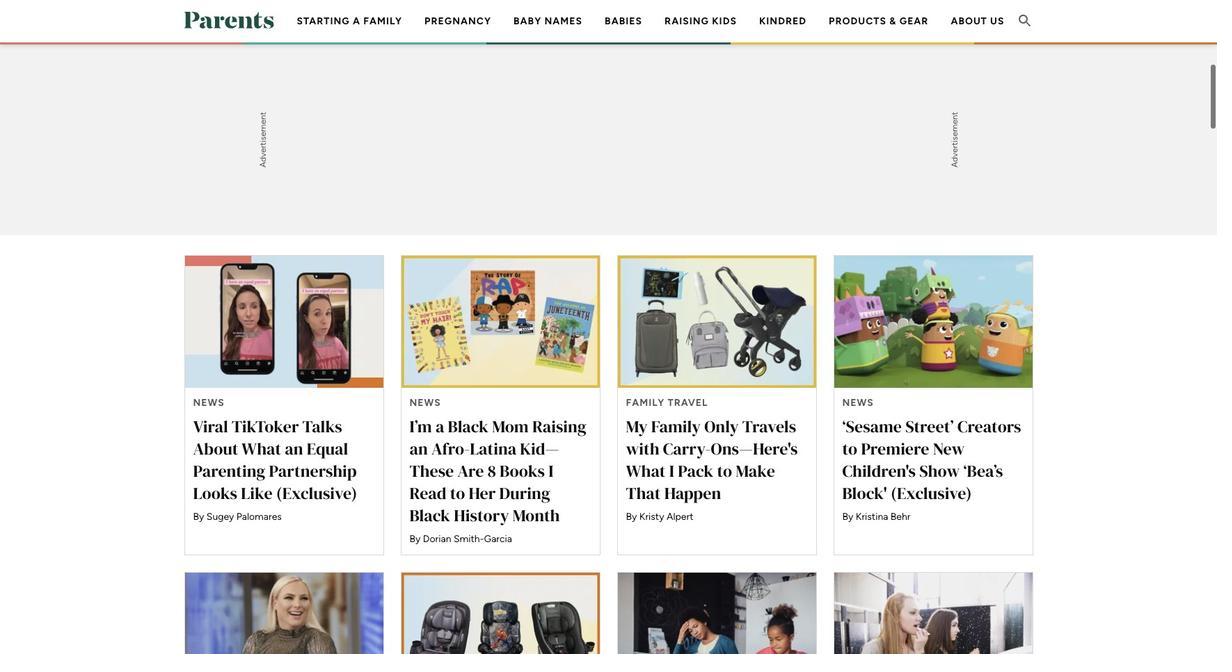 Task type: locate. For each thing, give the bounding box(es) containing it.
1 horizontal spatial (exclusive)
[[891, 482, 972, 505]]

her left during
[[469, 482, 496, 505]]

screengrab images from abby eckel's tiktok video image
[[185, 256, 383, 388]]

1 (exclusive) from the left
[[276, 482, 357, 505]]

premiere
[[861, 437, 929, 460]]

a inside i'm a black mom raising an afro-latina kid— these are 8 books i read to her during black history month
[[436, 415, 444, 438]]

starting a family
[[297, 15, 402, 27]]

that
[[626, 482, 661, 505]]

toys
[[688, 13, 722, 36]]

1 horizontal spatial an
[[409, 437, 428, 460]]

0 vertical spatial mom
[[239, 0, 276, 12]]

bullied
[[217, 13, 269, 36]]

babies
[[605, 15, 642, 27]]

an left equal
[[285, 437, 303, 460]]

0 vertical spatial about
[[951, 15, 987, 27]]

i'm a black mom raising an afro-latina kid— these are 8 books i read to her during black history month
[[409, 415, 586, 527]]

carry-
[[663, 437, 711, 460]]

2 i from the left
[[669, 460, 674, 483]]

to left premiere
[[842, 437, 857, 460]]

8
[[488, 460, 496, 483]]

street'
[[905, 415, 954, 438]]

what up like
[[242, 437, 281, 460]]

family right my
[[651, 415, 701, 438]]

i left the pack
[[669, 460, 674, 483]]

family down year- in the left top of the page
[[363, 15, 402, 27]]

a for i'm
[[436, 415, 444, 438]]

her
[[316, 0, 343, 12], [469, 482, 496, 505]]

save
[[482, 0, 516, 12]]

1 horizontal spatial mom
[[492, 415, 529, 438]]

why generation alpha is being compared to honey badgers link
[[780, 0, 1033, 56]]

a inside header navigation
[[353, 15, 360, 27]]

1 horizontal spatial raising
[[665, 15, 709, 27]]

show
[[919, 460, 960, 483]]

(exclusive) down new
[[891, 482, 972, 505]]

i inside i'm a black mom raising an afro-latina kid— these are 8 books i read to her during black history month
[[548, 460, 554, 483]]

0 horizontal spatial an
[[285, 437, 303, 460]]

'sesame
[[842, 415, 902, 438]]

0 horizontal spatial about
[[193, 437, 238, 460]]

black up are
[[448, 415, 489, 438]]

about up looks
[[193, 437, 238, 460]]

to inside 'sesame street' creators to premiere new children's show 'bea's block' (exclusive)
[[842, 437, 857, 460]]

for
[[273, 13, 295, 36]]

us
[[990, 15, 1004, 27]]

1 vertical spatial family
[[651, 415, 701, 438]]

honey
[[879, 13, 926, 36]]

header navigation
[[286, 0, 1016, 87]]

looks
[[193, 482, 237, 505]]

black down these
[[409, 504, 450, 527]]

search image
[[1016, 12, 1033, 29]]

to down the generation
[[860, 13, 875, 36]]

baby names
[[514, 15, 582, 27]]

2 an from the left
[[409, 437, 428, 460]]

0 horizontal spatial what
[[242, 437, 281, 460]]

0 horizontal spatial (exclusive)
[[276, 482, 357, 505]]

1 vertical spatial about
[[193, 437, 238, 460]]

(exclusive)
[[276, 482, 357, 505], [891, 482, 972, 505]]

1 horizontal spatial family
[[651, 415, 701, 438]]

during
[[499, 482, 550, 505]]

her up 'starting'
[[316, 0, 343, 12]]

mom up "bullied"
[[239, 0, 276, 12]]

0 horizontal spatial her
[[316, 0, 343, 12]]

to inside save up to 54% on melissa and doug's educational wooden toys at amazon—they're all screen- free
[[543, 0, 558, 12]]

mom inside i'm a black mom raising an afro-latina kid— these are 8 books i read to her during black history month
[[492, 415, 529, 438]]

0 horizontal spatial family
[[363, 15, 402, 27]]

1 vertical spatial raising
[[532, 415, 586, 438]]

generation
[[817, 0, 899, 12]]

to right "read" on the left bottom of page
[[450, 482, 465, 505]]

mom
[[239, 0, 276, 12], [492, 415, 529, 438]]

tiktok mom says her 9-year-old was bullied for having a dupe stanley
[[184, 0, 423, 60]]

month
[[513, 504, 560, 527]]

0 horizontal spatial i
[[548, 460, 554, 483]]

raising
[[665, 15, 709, 27], [532, 415, 586, 438]]

products
[[829, 15, 886, 27]]

mom up books
[[492, 415, 529, 438]]

about
[[951, 15, 987, 27], [193, 437, 238, 460]]

to
[[543, 0, 558, 12], [860, 13, 875, 36], [842, 437, 857, 460], [717, 460, 732, 483], [450, 482, 465, 505]]

1 horizontal spatial her
[[469, 482, 496, 505]]

amazon—they're
[[500, 37, 630, 60]]

family inside header navigation
[[363, 15, 402, 27]]

tiktok mom says her 9-year-old was bullied for having a dupe stanley link
[[184, 0, 437, 80]]

latina
[[470, 437, 516, 460]]

at
[[482, 37, 497, 60]]

only
[[704, 415, 739, 438]]

family
[[363, 15, 402, 27], [651, 415, 701, 438]]

an inside viral tiktoker talks about what an equal parenting partnership looks like (exclusive)
[[285, 437, 303, 460]]

kindred link
[[759, 15, 806, 27]]

an
[[285, 437, 303, 460], [409, 437, 428, 460]]

2 (exclusive) from the left
[[891, 482, 972, 505]]

creators
[[957, 415, 1021, 438]]

viral tiktoker talks about what an equal parenting partnership looks like (exclusive) link
[[184, 255, 384, 556]]

mom applies for job at the kitchen table with her daughter sitting next to her. image
[[618, 573, 816, 655]]

an for a
[[409, 437, 428, 460]]

girls looking in bathroom mirror at school. image
[[834, 573, 1032, 655]]

1 vertical spatial mom
[[492, 415, 529, 438]]

raising down and
[[665, 15, 709, 27]]

what
[[242, 437, 281, 460], [626, 460, 666, 483]]

raising up books
[[532, 415, 586, 438]]

0 vertical spatial her
[[316, 0, 343, 12]]

an left afro-
[[409, 437, 428, 460]]

babies link
[[605, 15, 642, 27]]

1 an from the left
[[285, 437, 303, 460]]

i right books
[[548, 460, 554, 483]]

a inside tiktok mom says her 9-year-old was bullied for having a dupe stanley
[[353, 13, 362, 36]]

new
[[933, 437, 965, 460]]

save up to 54% on melissa and doug's educational wooden toys at amazon—they're all screen- free link
[[482, 0, 735, 104]]

a
[[353, 13, 362, 36], [353, 15, 360, 27], [436, 415, 444, 438]]

why
[[780, 0, 813, 12]]

to up baby names
[[543, 0, 558, 12]]

0 horizontal spatial mom
[[239, 0, 276, 12]]

54%
[[561, 0, 594, 12]]

history
[[454, 504, 509, 527]]

0 horizontal spatial raising
[[532, 415, 586, 438]]

viral
[[193, 415, 228, 438]]

'sesame street' creators to premiere new children's show 'bea's block' (exclusive) link
[[833, 255, 1033, 556]]

i
[[548, 460, 554, 483], [669, 460, 674, 483]]

these
[[409, 460, 454, 483]]

an inside i'm a black mom raising an afro-latina kid— these are 8 books i read to her during black history month
[[409, 437, 428, 460]]

her inside tiktok mom says her 9-year-old was bullied for having a dupe stanley
[[316, 0, 343, 12]]

about inside header navigation
[[951, 15, 987, 27]]

my
[[626, 415, 648, 438]]

having
[[298, 13, 350, 36]]

raising kids link
[[665, 15, 737, 27]]

about down is
[[951, 15, 987, 27]]

about us
[[951, 15, 1004, 27]]

1 horizontal spatial i
[[669, 460, 674, 483]]

&
[[889, 15, 897, 27]]

1 horizontal spatial about
[[951, 15, 987, 27]]

0 vertical spatial family
[[363, 15, 402, 27]]

being
[[966, 0, 1007, 12]]

0 vertical spatial raising
[[665, 15, 709, 27]]

raising inside header navigation
[[665, 15, 709, 27]]

1 i from the left
[[548, 460, 554, 483]]

(exclusive) down equal
[[276, 482, 357, 505]]

what down my
[[626, 460, 666, 483]]

1 vertical spatial her
[[469, 482, 496, 505]]

talks
[[302, 415, 342, 438]]

to right the pack
[[717, 460, 732, 483]]

1 horizontal spatial what
[[626, 460, 666, 483]]



Task type: vqa. For each thing, say whether or not it's contained in the screenshot.
Shouldn't
no



Task type: describe. For each thing, give the bounding box(es) containing it.
about inside viral tiktoker talks about what an equal parenting partnership looks like (exclusive)
[[193, 437, 238, 460]]

books
[[500, 460, 545, 483]]

starting
[[297, 15, 350, 27]]

to inside the why generation alpha is being compared to honey badgers
[[860, 13, 875, 36]]

tiktok
[[184, 0, 236, 12]]

on
[[598, 0, 616, 12]]

our family only travels with carry-ons tout image
[[618, 256, 816, 388]]

all
[[633, 37, 654, 60]]

compared
[[780, 13, 856, 36]]

i'm
[[409, 415, 432, 438]]

kid—
[[520, 437, 559, 460]]

stanley
[[184, 37, 239, 60]]

raising kids
[[665, 15, 737, 27]]

about us link
[[951, 15, 1004, 27]]

pregnancy
[[424, 15, 491, 27]]

doug's
[[482, 13, 530, 36]]

year-
[[360, 0, 398, 12]]

travels
[[742, 415, 796, 438]]

gear
[[900, 15, 929, 27]]

'sesame street' creators to premiere new children's show 'bea's block' (exclusive)
[[842, 415, 1021, 505]]

ons—here's
[[711, 437, 798, 460]]

and
[[677, 0, 705, 12]]

says
[[279, 0, 312, 12]]

visit parents' homepage image
[[184, 12, 274, 28]]

pack
[[678, 460, 713, 483]]

free
[[482, 60, 514, 83]]

happen
[[664, 482, 721, 505]]

block'
[[842, 482, 887, 505]]

was
[[184, 13, 214, 36]]

i inside my family only travels with carry-ons—here's what i pack to make that happen
[[669, 460, 674, 483]]

mom inside tiktok mom says her 9-year-old was bullied for having a dupe stanley
[[239, 0, 276, 12]]

is
[[950, 0, 962, 12]]

starting a family link
[[297, 15, 402, 27]]

parenting
[[193, 460, 265, 483]]

raising inside i'm a black mom raising an afro-latina kid— these are 8 books i read to her during black history month
[[532, 415, 586, 438]]

my family only travels with carry-ons—here's what i pack to make that happen link
[[617, 255, 817, 556]]

to inside my family only travels with carry-ons—here's what i pack to make that happen
[[717, 460, 732, 483]]

with
[[626, 437, 659, 460]]

old
[[398, 0, 423, 12]]

save up to 54% on melissa and doug's educational wooden toys at amazon—they're all screen- free
[[482, 0, 722, 83]]

books for black history month tout image
[[401, 256, 599, 388]]

family inside my family only travels with carry-ons—here's what i pack to make that happen
[[651, 415, 701, 438]]

children's
[[842, 460, 916, 483]]

wooden
[[624, 13, 684, 36]]

1 vertical spatial black
[[409, 504, 450, 527]]

meghan mccain photo image
[[185, 573, 383, 655]]

up
[[519, 0, 539, 12]]

i'm a black mom raising an afro-latina kid— these are 8 books i read to her during black history month link
[[400, 255, 600, 556]]

what inside viral tiktoker talks about what an equal parenting partnership looks like (exclusive)
[[242, 437, 281, 460]]

badgers
[[930, 13, 989, 36]]

9-
[[347, 0, 360, 12]]

alpha
[[903, 0, 946, 12]]

names
[[545, 15, 582, 27]]

baby names link
[[514, 15, 582, 27]]

pregnancy link
[[424, 15, 491, 27]]

afro-
[[431, 437, 470, 460]]

to inside i'm a black mom raising an afro-latina kid— these are 8 books i read to her during black history month
[[450, 482, 465, 505]]

0 vertical spatial black
[[448, 415, 489, 438]]

tiktoker
[[232, 415, 299, 438]]

like
[[241, 482, 272, 505]]

read
[[409, 482, 446, 505]]

kindred
[[759, 15, 806, 27]]

viral tiktoker talks about what an equal parenting partnership looks like (exclusive)
[[193, 415, 357, 505]]

dupe
[[366, 13, 404, 36]]

make
[[736, 460, 775, 483]]

products & gear
[[829, 15, 929, 27]]

partnership
[[269, 460, 357, 483]]

an for tiktoker
[[285, 437, 303, 460]]

image from the new show 'bea's block' on max image
[[834, 256, 1032, 388]]

a for starting
[[353, 15, 360, 27]]

equal
[[307, 437, 348, 460]]

educational
[[534, 13, 621, 36]]

(exclusive) inside 'sesame street' creators to premiere new children's show 'bea's block' (exclusive)
[[891, 482, 972, 505]]

melissa
[[620, 0, 673, 12]]

are
[[457, 460, 484, 483]]

amazon car seat deals under $200 tout image
[[401, 573, 599, 655]]

'bea's
[[963, 460, 1003, 483]]

what inside my family only travels with carry-ons—here's what i pack to make that happen
[[626, 460, 666, 483]]

screen-
[[657, 37, 713, 60]]

her inside i'm a black mom raising an afro-latina kid— these are 8 books i read to her during black history month
[[469, 482, 496, 505]]

products & gear link
[[829, 15, 929, 27]]

my family only travels with carry-ons—here's what i pack to make that happen
[[626, 415, 798, 505]]

(exclusive) inside viral tiktoker talks about what an equal parenting partnership looks like (exclusive)
[[276, 482, 357, 505]]

kids
[[712, 15, 737, 27]]

why generation alpha is being compared to honey badgers
[[780, 0, 1007, 36]]



